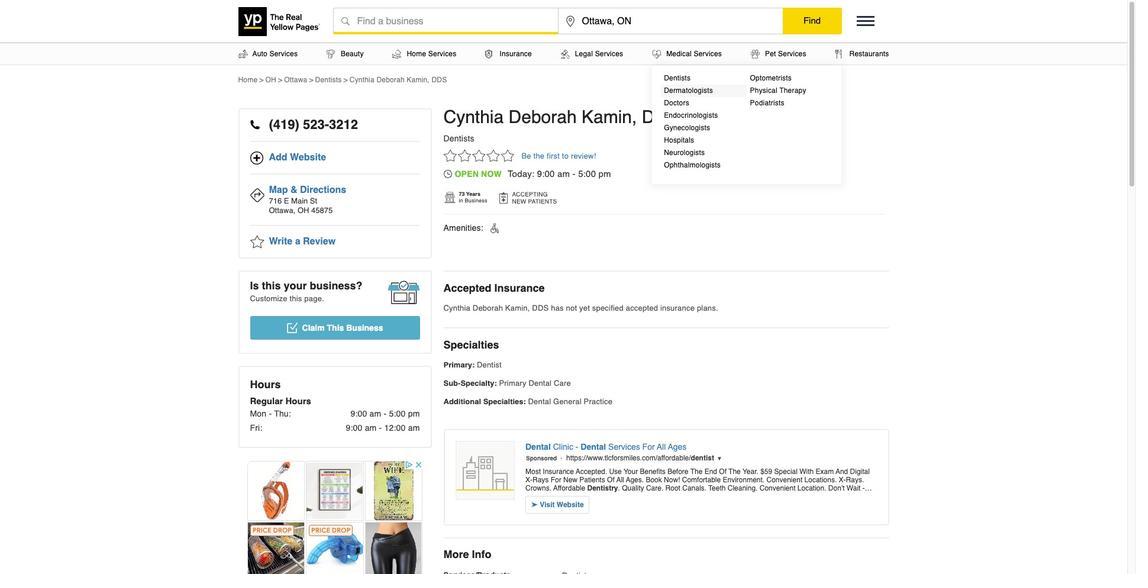 Task type: vqa. For each thing, say whether or not it's contained in the screenshot.
second CA from right
no



Task type: locate. For each thing, give the bounding box(es) containing it.
business
[[465, 198, 488, 204], [346, 323, 383, 333]]

cynthia deborah kamin, dds has not yet specified accepted insurance plans.
[[444, 304, 719, 313]]

add website link
[[250, 142, 420, 175]]

0 horizontal spatial kamin,
[[407, 76, 430, 84]]

gynecologists
[[664, 124, 711, 132]]

additional specialties: dental general practice
[[444, 397, 613, 406]]

first
[[547, 152, 560, 161]]

not
[[566, 304, 577, 313]]

directions
[[300, 185, 346, 195]]

2 vertical spatial 9:00
[[346, 423, 363, 433]]

write a review
[[269, 236, 336, 247]]

(419)
[[269, 117, 300, 132]]

insurance
[[495, 282, 545, 294]]

5:00 up 12:00
[[389, 409, 406, 419]]

breadcrumbs navigation
[[238, 75, 890, 85]]

0 vertical spatial business
[[465, 198, 488, 204]]

hours
[[250, 378, 281, 391], [286, 396, 311, 406]]

deborah down accepted insurance
[[473, 304, 503, 313]]

1 horizontal spatial hours
[[286, 396, 311, 406]]

sub-
[[444, 379, 461, 388]]

9:00 down the
[[537, 169, 555, 179]]

1 vertical spatial deborah
[[509, 107, 577, 127]]

mon - thu:
[[250, 409, 291, 419]]

care
[[554, 379, 571, 388]]

0 vertical spatial insurance
[[500, 50, 532, 58]]

dds up hospitals
[[642, 107, 680, 127]]

2 horizontal spatial dentists link
[[661, 72, 748, 85]]

- down the review! in the right top of the page
[[573, 169, 576, 179]]

1 horizontal spatial dentists link
[[444, 134, 475, 143]]

e
[[284, 197, 289, 205]]

1 vertical spatial cynthia
[[444, 107, 504, 127]]

1 vertical spatial oh
[[298, 206, 309, 215]]

dentists down browse beauty icon
[[315, 76, 342, 84]]

1 horizontal spatial business
[[465, 198, 488, 204]]

endocrinologists link
[[661, 110, 748, 122]]

claim
[[302, 323, 325, 333]]

dds left has
[[532, 304, 549, 313]]

business down years
[[465, 198, 488, 204]]

claim this business
[[302, 323, 383, 333]]

services for home services
[[429, 50, 457, 58]]

advertisement region
[[246, 460, 424, 574]]

deborah inside breadcrumbs navigation
[[377, 76, 405, 84]]

am
[[558, 169, 570, 179], [370, 409, 382, 419], [365, 423, 377, 433], [408, 423, 420, 433]]

2 horizontal spatial dds
[[642, 107, 680, 127]]

9:00 up 9:00 am - 12:00 am
[[351, 409, 367, 419]]

doctors link
[[661, 97, 748, 110]]

services right pet
[[779, 50, 807, 58]]

the real yellow pages logo image
[[238, 7, 321, 36]]

1 horizontal spatial this
[[290, 294, 302, 303]]

1 vertical spatial 9:00
[[351, 409, 367, 419]]

browse beauty image
[[327, 49, 335, 58]]

cynthia down beauty
[[350, 76, 375, 84]]

1 horizontal spatial dds
[[532, 304, 549, 313]]

dentists
[[664, 74, 691, 82], [315, 76, 342, 84], [444, 134, 475, 143]]

2 services from the left
[[429, 50, 457, 58]]

beauty
[[341, 50, 364, 58]]

insurance
[[500, 50, 532, 58], [661, 304, 695, 313]]

dentists link up dermatologists
[[661, 72, 748, 85]]

716
[[269, 197, 282, 205]]

1 services from the left
[[270, 50, 298, 58]]

1 horizontal spatial oh
[[298, 206, 309, 215]]

now
[[481, 169, 502, 179]]

services right medical
[[694, 50, 722, 58]]

main
[[291, 197, 308, 205]]

0 vertical spatial 9:00
[[537, 169, 555, 179]]

dentists link
[[661, 72, 748, 85], [315, 76, 342, 84], [444, 134, 475, 143]]

services right home
[[429, 50, 457, 58]]

Find a business text field
[[334, 8, 558, 34]]

dentists link up open at the top of the page
[[444, 134, 475, 143]]

0 vertical spatial dds
[[432, 76, 447, 84]]

browse legal services image
[[561, 49, 570, 58]]

0 vertical spatial hours
[[250, 378, 281, 391]]

auto
[[253, 50, 268, 58]]

cynthia inside breadcrumbs navigation
[[350, 76, 375, 84]]

2 vertical spatial deborah
[[473, 304, 503, 313]]

is
[[250, 279, 259, 292]]

12:00
[[385, 423, 406, 433]]

additional
[[444, 397, 481, 406]]

0 horizontal spatial oh
[[266, 76, 276, 84]]

cynthia deborah kamin, dds down breadcrumbs navigation
[[444, 107, 680, 127]]

0 horizontal spatial deborah
[[377, 76, 405, 84]]

1 horizontal spatial kamin,
[[506, 304, 530, 313]]

insurance left plans.
[[661, 304, 695, 313]]

podiatrists
[[751, 99, 785, 107]]

specialties:
[[484, 397, 526, 406]]

services right auto
[[270, 50, 298, 58]]

review!
[[571, 152, 597, 161]]

medical
[[667, 50, 692, 58]]

accepted
[[626, 304, 658, 313]]

dentists up dermatologists
[[664, 74, 691, 82]]

a
[[295, 236, 301, 247]]

dds
[[432, 76, 447, 84], [642, 107, 680, 127], [532, 304, 549, 313]]

services right legal
[[595, 50, 624, 58]]

4 services from the left
[[694, 50, 722, 58]]

years
[[467, 191, 481, 197]]

oh inside breadcrumbs navigation
[[266, 76, 276, 84]]

insurance right "browse insurance" image
[[500, 50, 532, 58]]

cynthia deborah kamin, dds
[[350, 76, 447, 84], [444, 107, 680, 127]]

therapy
[[780, 86, 807, 95]]

hours up thu:
[[286, 396, 311, 406]]

oh inside map & directions 716 e main st ottawa, oh 45875
[[298, 206, 309, 215]]

be the first to review! link
[[522, 152, 597, 161]]

0 horizontal spatial 5:00
[[389, 409, 406, 419]]

specialties
[[444, 339, 499, 351]]

browse home services image
[[393, 49, 402, 58]]

home services
[[407, 50, 457, 58]]

more info
[[444, 548, 492, 561]]

5 services from the left
[[779, 50, 807, 58]]

map & directions 716 e main st ottawa, oh 45875
[[269, 185, 346, 215]]

business right this
[[346, 323, 383, 333]]

1 horizontal spatial 5:00
[[579, 169, 596, 179]]

2 vertical spatial kamin,
[[506, 304, 530, 313]]

ophthalmologists link
[[661, 159, 748, 172]]

9:00 down 9:00 am - 5:00 pm
[[346, 423, 363, 433]]

podiatrists link
[[748, 97, 833, 110]]

info
[[472, 548, 492, 561]]

1 vertical spatial this
[[290, 294, 302, 303]]

9:00
[[537, 169, 555, 179], [351, 409, 367, 419], [346, 423, 363, 433]]

cynthia down accepted
[[444, 304, 471, 313]]

dental up additional specialties: dental general practice
[[529, 379, 552, 388]]

sub-specialty: primary dental care
[[444, 379, 571, 388]]

1 vertical spatial insurance
[[661, 304, 695, 313]]

1 vertical spatial cynthia deborah kamin, dds
[[444, 107, 680, 127]]

dentists inside breadcrumbs navigation
[[315, 76, 342, 84]]

hours up "regular"
[[250, 378, 281, 391]]

2 vertical spatial dds
[[532, 304, 549, 313]]

0 horizontal spatial pm
[[408, 409, 420, 419]]

5:00 down the review! in the right top of the page
[[579, 169, 596, 179]]

doctors
[[664, 99, 690, 107]]

today:
[[508, 169, 535, 179]]

0 horizontal spatial this
[[262, 279, 281, 292]]

oh right the home link
[[266, 76, 276, 84]]

73 years in business
[[459, 191, 488, 204]]

pet services
[[766, 50, 807, 58]]

write
[[269, 236, 293, 247]]

mon
[[250, 409, 267, 419]]

0 horizontal spatial dds
[[432, 76, 447, 84]]

primary:
[[444, 361, 475, 369]]

3 services from the left
[[595, 50, 624, 58]]

dds down home services
[[432, 76, 447, 84]]

cynthia up open at the top of the page
[[444, 107, 504, 127]]

-
[[573, 169, 576, 179], [269, 409, 272, 419], [384, 409, 387, 419], [379, 423, 382, 433]]

the
[[534, 152, 545, 161]]

review
[[303, 236, 336, 247]]

2 horizontal spatial kamin,
[[582, 107, 637, 127]]

accepting new patients
[[512, 191, 557, 205]]

0 vertical spatial cynthia deborah kamin, dds
[[350, 76, 447, 84]]

this
[[327, 323, 344, 333]]

1 horizontal spatial dentists
[[444, 134, 475, 143]]

dentists link down browse beauty icon
[[315, 76, 342, 84]]

523-
[[303, 117, 329, 132]]

general
[[554, 397, 582, 406]]

this down your
[[290, 294, 302, 303]]

0 vertical spatial kamin,
[[407, 76, 430, 84]]

dental
[[529, 379, 552, 388], [528, 397, 551, 406]]

oh down main at the top left of the page
[[298, 206, 309, 215]]

2 vertical spatial cynthia
[[444, 304, 471, 313]]

1 vertical spatial dental
[[528, 397, 551, 406]]

2 horizontal spatial deborah
[[509, 107, 577, 127]]

yp image
[[444, 191, 456, 204]]

0 horizontal spatial hours
[[250, 378, 281, 391]]

deborah up the
[[509, 107, 577, 127]]

this
[[262, 279, 281, 292], [290, 294, 302, 303]]

0 horizontal spatial business
[[346, 323, 383, 333]]

kamin, up the review! in the right top of the page
[[582, 107, 637, 127]]

2 horizontal spatial dentists
[[664, 74, 691, 82]]

0 vertical spatial oh
[[266, 76, 276, 84]]

0 vertical spatial cynthia
[[350, 76, 375, 84]]

this up customize
[[262, 279, 281, 292]]

0 vertical spatial deborah
[[377, 76, 405, 84]]

0 horizontal spatial dentists
[[315, 76, 342, 84]]

9:00 for 9:00 am - 5:00 pm
[[351, 409, 367, 419]]

optometrists
[[751, 74, 792, 82]]

kamin, down home
[[407, 76, 430, 84]]

dental left general
[[528, 397, 551, 406]]

5:00
[[579, 169, 596, 179], [389, 409, 406, 419]]

kamin, down insurance
[[506, 304, 530, 313]]

deborah down the browse home services image
[[377, 76, 405, 84]]

Where? text field
[[559, 8, 783, 34]]

45875
[[311, 206, 333, 215]]

cynthia deborah kamin, dds down the browse home services image
[[350, 76, 447, 84]]

1 horizontal spatial pm
[[599, 169, 612, 179]]

dentists up open at the top of the page
[[444, 134, 475, 143]]

be
[[522, 152, 532, 161]]

your
[[284, 279, 307, 292]]



Task type: describe. For each thing, give the bounding box(es) containing it.
accepting
[[512, 191, 548, 198]]

1 horizontal spatial insurance
[[661, 304, 695, 313]]

home link
[[238, 76, 258, 84]]

page.
[[305, 294, 324, 303]]

0 vertical spatial pm
[[599, 169, 612, 179]]

business?
[[310, 279, 363, 292]]

browse pet services image
[[751, 49, 760, 58]]

1 horizontal spatial deborah
[[473, 304, 503, 313]]

more
[[444, 548, 469, 561]]

legal services
[[575, 50, 624, 58]]

to
[[562, 152, 569, 161]]

map
[[269, 185, 288, 195]]

legal
[[575, 50, 593, 58]]

is this your business? customize this page.
[[250, 279, 363, 303]]

9:00 am - 12:00 am
[[346, 423, 420, 433]]

browse auto services image
[[238, 49, 248, 58]]

0 vertical spatial this
[[262, 279, 281, 292]]

ophthalmologists
[[664, 161, 721, 169]]

pet
[[766, 50, 777, 58]]

1 vertical spatial 5:00
[[389, 409, 406, 419]]

0 horizontal spatial insurance
[[500, 50, 532, 58]]

9:00 for 9:00 am - 12:00 am
[[346, 423, 363, 433]]

1 vertical spatial kamin,
[[582, 107, 637, 127]]

physical
[[751, 86, 778, 95]]

add
[[269, 152, 288, 163]]

1 vertical spatial business
[[346, 323, 383, 333]]

st
[[310, 197, 317, 205]]

am up 9:00 am - 12:00 am
[[370, 409, 382, 419]]

0 vertical spatial dental
[[529, 379, 552, 388]]

&
[[291, 185, 298, 195]]

- left 12:00
[[379, 423, 382, 433]]

cynthia deborah kamin, dds inside breadcrumbs navigation
[[350, 76, 447, 84]]

find
[[804, 15, 821, 25]]

home
[[238, 76, 258, 84]]

dermatologists link
[[661, 85, 748, 97]]

practice
[[584, 397, 613, 406]]

1 vertical spatial hours
[[286, 396, 311, 406]]

optometrists link
[[748, 72, 833, 85]]

regular hours
[[250, 396, 311, 406]]

3212
[[329, 117, 358, 132]]

hospitals link
[[661, 134, 748, 147]]

has
[[551, 304, 564, 313]]

dentists inside dentists dermatologists doctors endocrinologists gynecologists hospitals neurologists ophthalmologists
[[664, 74, 691, 82]]

plans.
[[697, 304, 719, 313]]

find button
[[783, 8, 842, 34]]

optometrists physical therapy podiatrists
[[751, 74, 807, 107]]

am down 9:00 am - 5:00 pm
[[365, 423, 377, 433]]

browse medical services image
[[653, 49, 662, 58]]

yet
[[580, 304, 590, 313]]

(419) 523-3212 link
[[250, 110, 420, 142]]

medical services
[[667, 50, 722, 58]]

endocrinologists
[[664, 111, 718, 120]]

services for medical services
[[694, 50, 722, 58]]

fri:
[[250, 423, 263, 433]]

new
[[512, 198, 527, 205]]

specialty:
[[461, 379, 497, 388]]

(419) 523-3212
[[269, 117, 358, 132]]

hospitals
[[664, 136, 695, 144]]

be the first to review!
[[522, 152, 597, 161]]

services for auto services
[[270, 50, 298, 58]]

restaurants
[[850, 50, 890, 58]]

neurologists
[[664, 149, 705, 157]]

primary: dentist
[[444, 361, 502, 369]]

73
[[459, 191, 465, 197]]

oh link
[[266, 76, 276, 84]]

dds inside breadcrumbs navigation
[[432, 76, 447, 84]]

services for pet services
[[779, 50, 807, 58]]

accepted
[[444, 282, 492, 294]]

business inside 73 years in business
[[465, 198, 488, 204]]

browse restaurants image
[[836, 49, 843, 58]]

open now today: 9:00 am - 5:00 pm
[[455, 169, 612, 179]]

specified
[[593, 304, 624, 313]]

0 vertical spatial 5:00
[[579, 169, 596, 179]]

neurologists link
[[661, 147, 748, 159]]

dentist
[[477, 361, 502, 369]]

primary
[[499, 379, 527, 388]]

regular
[[250, 396, 283, 406]]

claim this business link
[[250, 316, 420, 340]]

amenities:
[[444, 223, 484, 233]]

patients
[[528, 198, 557, 205]]

9:00 am - 5:00 pm
[[351, 409, 420, 419]]

open
[[455, 169, 479, 179]]

1 vertical spatial pm
[[408, 409, 420, 419]]

browse insurance image
[[486, 49, 493, 58]]

- up 9:00 am - 12:00 am
[[384, 409, 387, 419]]

services for legal services
[[595, 50, 624, 58]]

- right mon
[[269, 409, 272, 419]]

am right 12:00
[[408, 423, 420, 433]]

ottawa link
[[284, 76, 308, 84]]

1 vertical spatial dds
[[642, 107, 680, 127]]

in
[[459, 198, 464, 204]]

dermatologists
[[664, 86, 713, 95]]

gynecologists link
[[661, 122, 748, 134]]

kamin, inside breadcrumbs navigation
[[407, 76, 430, 84]]

0 horizontal spatial dentists link
[[315, 76, 342, 84]]

website
[[290, 152, 326, 163]]

ottawa,
[[269, 206, 296, 215]]

am down to
[[558, 169, 570, 179]]

home
[[407, 50, 426, 58]]

physical therapy link
[[748, 85, 833, 97]]

add website
[[269, 152, 326, 163]]



